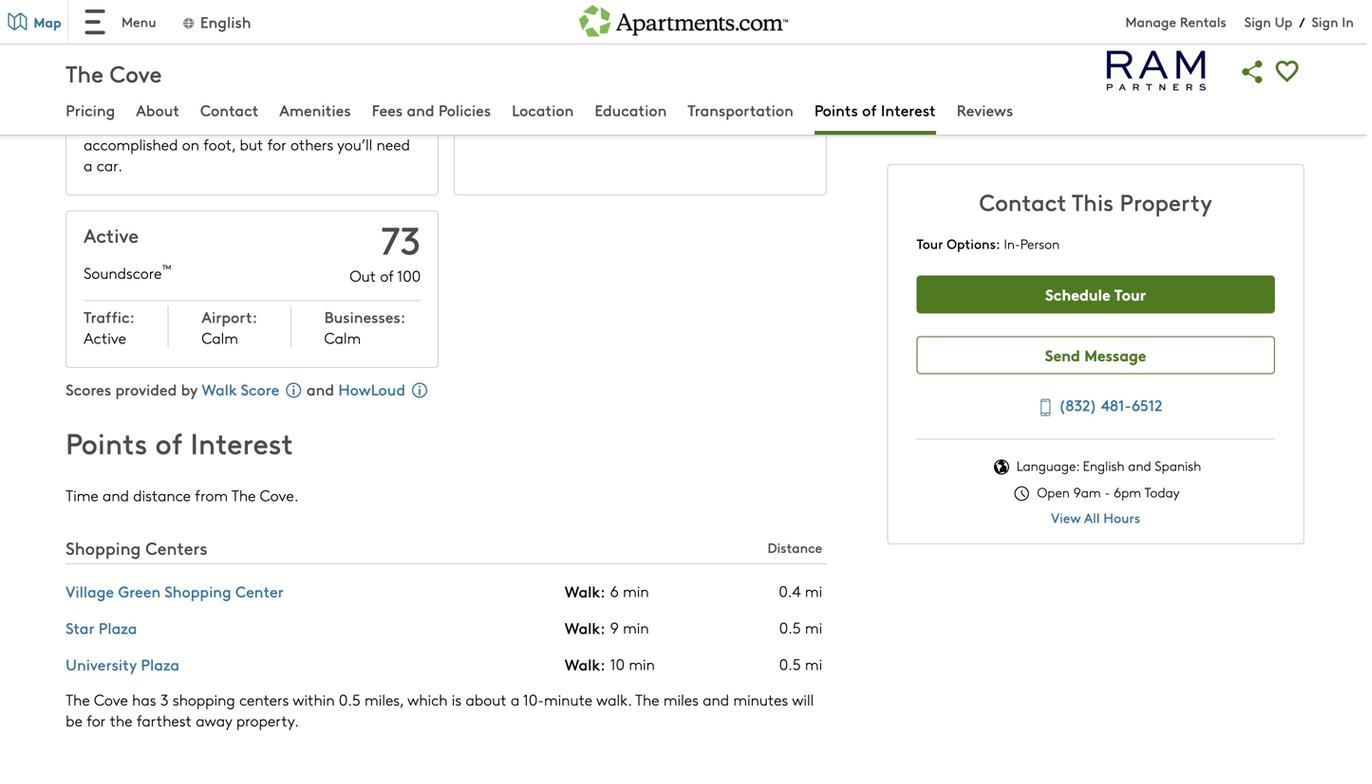 Task type: describe. For each thing, give the bounding box(es) containing it.
points of interest button
[[814, 99, 936, 124]]

about
[[466, 689, 507, 710]]

send
[[1045, 344, 1080, 366]]

in
[[1342, 12, 1354, 31]]

today
[[1144, 484, 1180, 502]]

a inside you might be able to get out and walk when living in this area. some errands can be accomplished on foot, but for others you'll need a car.
[[84, 155, 92, 175]]

the down university
[[66, 689, 90, 710]]

can
[[304, 113, 330, 134]]

10
[[610, 654, 625, 675]]

area.
[[168, 113, 203, 134]]

the
[[110, 710, 132, 731]]

fees and policies
[[372, 99, 491, 121]]

university
[[66, 654, 137, 675]]

1 horizontal spatial be
[[157, 92, 174, 113]]

green
[[118, 581, 161, 602]]

this inside you might be able to get out and walk when living in this area. some errands can be accomplished on foot, but for others you'll need a car.
[[139, 113, 164, 134]]

for inside while there's some bike infrastructure in this area, you'll still need a car for many errands.
[[661, 113, 680, 134]]

min for star plaza
[[623, 618, 649, 638]]

star plaza
[[66, 617, 137, 639]]

bike
[[612, 92, 639, 113]]

out of 100
[[350, 265, 421, 286]]

the cove has 3 shopping centers within 0.5 miles, which is about a 10-minute walk. the miles and minutes will be for the farthest away property.
[[66, 689, 814, 731]]

about
[[136, 99, 179, 121]]

0 horizontal spatial walk score
[[84, 48, 158, 69]]

while there's some bike infrastructure in this area, you'll still need a car for many errands.
[[480, 92, 782, 134]]

transportation
[[688, 99, 793, 121]]

accomplished
[[84, 134, 178, 155]]

and inside the cove has 3 shopping centers within 0.5 miles, which is about a 10-minute walk. the miles and minutes will be for the farthest away property.
[[703, 689, 729, 710]]

map
[[34, 12, 61, 31]]

location button
[[512, 99, 574, 124]]

0 vertical spatial english
[[200, 11, 251, 32]]

howloud
[[338, 379, 405, 400]]

star plaza link
[[66, 617, 137, 639]]

village
[[66, 581, 114, 602]]

provided
[[115, 379, 177, 400]]

still
[[557, 113, 580, 134]]

0.5 for star plaza
[[779, 618, 801, 638]]

foot,
[[203, 134, 236, 155]]

contact for contact button
[[200, 99, 258, 121]]

0 vertical spatial score
[[121, 48, 158, 69]]

might
[[112, 92, 153, 113]]

property management company logo image
[[1103, 49, 1209, 92]]

(832) 481-6512 link
[[1029, 392, 1162, 421]]

language: english and spanish
[[1013, 457, 1201, 475]]

fees
[[372, 99, 403, 121]]

1 vertical spatial score
[[241, 379, 279, 400]]

send message button
[[917, 337, 1275, 375]]

manage
[[1125, 12, 1176, 31]]

transportation button
[[688, 99, 793, 124]]

reviews
[[957, 99, 1013, 121]]

farthest
[[137, 710, 192, 731]]

amenities button
[[279, 99, 351, 124]]

time and distance from the cove.
[[66, 485, 299, 506]]

you'll inside you might be able to get out and walk when living in this area. some errands can be accomplished on foot, but for others you'll need a car.
[[337, 134, 372, 155]]

walk: for village green shopping center
[[565, 581, 605, 602]]

the right walk.
[[635, 689, 659, 710]]

somewhat walkable
[[84, 8, 265, 34]]

will
[[792, 689, 814, 710]]

need inside you might be able to get out and walk when living in this area. some errands can be accomplished on foot, but for others you'll need a car.
[[376, 134, 410, 155]]

location
[[512, 99, 574, 121]]

minutes
[[733, 689, 788, 710]]

open
[[1037, 484, 1070, 502]]

schedule tour button
[[917, 276, 1275, 314]]

and inside you might be able to get out and walk when living in this area. some errands can be accomplished on foot, but for others you'll need a car.
[[284, 92, 310, 113]]

10-
[[523, 689, 544, 710]]

mi for village green shopping center
[[805, 581, 822, 602]]

and left howloud
[[302, 379, 334, 400]]

map link
[[0, 0, 68, 44]]

plaza for star plaza
[[99, 617, 137, 639]]

73
[[381, 212, 421, 265]]

2 sign from the left
[[1312, 12, 1338, 31]]

howloud button
[[338, 379, 427, 400]]

be inside the cove has 3 shopping centers within 0.5 miles, which is about a 10-minute walk. the miles and minutes will be for the farthest away property.
[[66, 710, 82, 731]]

out
[[256, 92, 279, 113]]

the right 'from'
[[232, 485, 256, 506]]

miles
[[663, 689, 699, 710]]

but
[[240, 134, 263, 155]]

within
[[293, 689, 335, 710]]

0.5 inside the cove has 3 shopping centers within 0.5 miles, which is about a 10-minute walk. the miles and minutes will be for the farthest away property.
[[339, 689, 360, 710]]

plaza for university plaza
[[141, 654, 180, 675]]

car
[[635, 113, 657, 134]]

0.5 for university plaza
[[779, 654, 801, 675]]

1 horizontal spatial walk score
[[202, 379, 279, 400]]

in inside you might be able to get out and walk when living in this area. some errands can be accomplished on foot, but for others you'll need a car.
[[123, 113, 135, 134]]

village green shopping center
[[66, 581, 284, 602]]

soundscore ™
[[84, 261, 171, 283]]

481-
[[1101, 394, 1131, 416]]

0.4
[[779, 581, 801, 602]]

reviews button
[[957, 99, 1013, 124]]

traffic: active
[[84, 306, 135, 348]]

businesses:
[[324, 306, 406, 327]]

sign up link
[[1244, 12, 1293, 31]]

6
[[610, 581, 619, 602]]

university plaza link
[[66, 654, 180, 675]]

the up you
[[66, 57, 104, 89]]

away
[[196, 710, 232, 731]]

you might be able to get out and walk when living in this area. some errands can be accomplished on foot, but for others you'll need a car.
[[84, 92, 410, 175]]

miles,
[[365, 689, 404, 710]]

errands
[[249, 113, 300, 134]]

menu
[[122, 12, 156, 31]]

(832) 481-6512
[[1059, 394, 1162, 416]]

and right time
[[103, 485, 129, 506]]

to
[[211, 92, 225, 113]]

when
[[349, 92, 386, 113]]

property
[[1120, 186, 1212, 217]]

open 9am - 6pm today
[[1034, 484, 1180, 502]]

0 horizontal spatial tour
[[917, 234, 943, 253]]

able
[[178, 92, 207, 113]]

3
[[160, 689, 169, 710]]

1 horizontal spatial of
[[380, 265, 394, 286]]

shopping
[[173, 689, 235, 710]]

by
[[181, 379, 198, 400]]

1 horizontal spatial english
[[1083, 457, 1124, 475]]

the cove
[[66, 57, 162, 89]]

0.5 mi for university plaza
[[779, 654, 822, 675]]

in-
[[1004, 235, 1020, 253]]



Task type: vqa. For each thing, say whether or not it's contained in the screenshot.
Type button
no



Task type: locate. For each thing, give the bounding box(es) containing it.
0 vertical spatial 0.5 mi
[[779, 618, 822, 638]]

walk right by
[[202, 379, 237, 400]]

others
[[291, 134, 333, 155]]

score down menu
[[121, 48, 158, 69]]

in inside while there's some bike infrastructure in this area, you'll still need a car for many errands.
[[740, 92, 752, 113]]

1 horizontal spatial shopping
[[164, 581, 231, 602]]

0 vertical spatial active
[[84, 222, 139, 248]]

0 vertical spatial tour
[[917, 234, 943, 253]]

3 mi from the top
[[805, 654, 822, 675]]

active inside the traffic: active
[[84, 327, 126, 348]]

1 mi from the top
[[805, 581, 822, 602]]

infrastructure
[[643, 92, 736, 113]]

view all hours
[[1051, 509, 1140, 527]]

distance
[[767, 539, 822, 557]]

1 horizontal spatial points of interest
[[814, 99, 936, 121]]

need right still
[[584, 113, 618, 134]]

min inside "walk: 6 min"
[[623, 581, 649, 602]]

out
[[350, 265, 376, 286]]

active up soundscore at left
[[84, 222, 139, 248]]

walk: for university plaza
[[565, 654, 605, 675]]

0 horizontal spatial shopping
[[66, 536, 141, 560]]

language:
[[1016, 457, 1079, 475]]

1 horizontal spatial plaza
[[141, 654, 180, 675]]

1 vertical spatial walk
[[202, 379, 237, 400]]

0 horizontal spatial of
[[155, 423, 183, 462]]

need inside while there's some bike infrastructure in this area, you'll still need a car for many errands.
[[584, 113, 618, 134]]

1 horizontal spatial this
[[757, 92, 781, 113]]

1 vertical spatial mi
[[805, 618, 822, 638]]

2 mi from the top
[[805, 618, 822, 638]]

mi down 0.4 mi at the bottom of the page
[[805, 618, 822, 638]]

scores
[[66, 379, 111, 400]]

and inside button
[[407, 99, 434, 121]]

many
[[684, 113, 722, 134]]

1 0.5 mi from the top
[[779, 618, 822, 638]]

sign
[[1244, 12, 1271, 31], [1312, 12, 1338, 31]]

1 active from the top
[[84, 222, 139, 248]]

min inside the walk: 10 min
[[629, 654, 655, 675]]

1 vertical spatial walk score
[[202, 379, 279, 400]]

minute
[[544, 689, 592, 710]]

apartments.com logo image
[[579, 0, 788, 37]]

2 0.5 mi from the top
[[779, 654, 822, 675]]

airport:
[[202, 306, 257, 327]]

a inside the cove has 3 shopping centers within 0.5 miles, which is about a 10-minute walk. the miles and minutes will be for the farthest away property.
[[511, 689, 520, 710]]

2 vertical spatial of
[[155, 423, 183, 462]]

2 vertical spatial walk:
[[565, 654, 605, 675]]

sign left up
[[1244, 12, 1271, 31]]

plaza
[[99, 617, 137, 639], [141, 654, 180, 675]]

some
[[207, 113, 245, 134]]

0 vertical spatial contact
[[200, 99, 258, 121]]

min right 6
[[623, 581, 649, 602]]

1 walk: from the top
[[565, 581, 605, 602]]

schedule tour
[[1045, 283, 1146, 305]]

for for need
[[267, 134, 286, 155]]

1 horizontal spatial tour
[[1114, 283, 1146, 305]]

this left area.
[[139, 113, 164, 134]]

100
[[397, 265, 421, 286]]

1 horizontal spatial for
[[267, 134, 286, 155]]

walk score down menu button
[[84, 48, 158, 69]]

contact button
[[200, 99, 258, 124]]

menu button
[[68, 0, 171, 44]]

share listing image
[[1236, 55, 1270, 89]]

1 vertical spatial tour
[[1114, 283, 1146, 305]]

min for village green shopping center
[[623, 581, 649, 602]]

pricing button
[[66, 99, 115, 124]]

a left '10-' on the left of the page
[[511, 689, 520, 710]]

0 horizontal spatial a
[[84, 155, 92, 175]]

1 vertical spatial cove
[[94, 689, 128, 710]]

0 vertical spatial mi
[[805, 581, 822, 602]]

rentals
[[1180, 12, 1226, 31]]

interest down walk score button
[[190, 423, 293, 462]]

2 active from the top
[[84, 327, 126, 348]]

3 walk: from the top
[[565, 654, 605, 675]]

0 vertical spatial shopping
[[66, 536, 141, 560]]

9am
[[1073, 484, 1101, 502]]

cove for the cove has 3 shopping centers within 0.5 miles, which is about a 10-minute walk. the miles and minutes will be for the farthest away property.
[[94, 689, 128, 710]]

distance
[[133, 485, 191, 506]]

plaza up university plaza
[[99, 617, 137, 639]]

for inside you might be able to get out and walk when living in this area. some errands can be accomplished on foot, but for others you'll need a car.
[[267, 134, 286, 155]]

tour inside 'button'
[[1114, 283, 1146, 305]]

mi
[[805, 581, 822, 602], [805, 618, 822, 638], [805, 654, 822, 675]]

1 horizontal spatial interest
[[881, 99, 936, 121]]

mi for star plaza
[[805, 618, 822, 638]]

0 vertical spatial of
[[862, 99, 877, 121]]

sign left in
[[1312, 12, 1338, 31]]

cove left has
[[94, 689, 128, 710]]

0 horizontal spatial be
[[66, 710, 82, 731]]

1 vertical spatial active
[[84, 327, 126, 348]]

0 horizontal spatial this
[[139, 113, 164, 134]]

2 vertical spatial min
[[629, 654, 655, 675]]

contact this property
[[979, 186, 1212, 217]]

™
[[162, 261, 171, 276]]

for inside the cove has 3 shopping centers within 0.5 miles, which is about a 10-minute walk. the miles and minutes will be for the farthest away property.
[[87, 710, 106, 731]]

time
[[66, 485, 98, 506]]

star
[[66, 617, 94, 639]]

and right miles
[[703, 689, 729, 710]]

0 horizontal spatial you'll
[[337, 134, 372, 155]]

interest left reviews
[[881, 99, 936, 121]]

0 horizontal spatial plaza
[[99, 617, 137, 639]]

0 vertical spatial 0.5
[[779, 618, 801, 638]]

in
[[740, 92, 752, 113], [123, 113, 135, 134]]

walk: left 6
[[565, 581, 605, 602]]

walk: 6 min
[[565, 581, 649, 602]]

walk: left 10
[[565, 654, 605, 675]]

min inside walk: 9 min
[[623, 618, 649, 638]]

mi right 0.4
[[805, 581, 822, 602]]

be right can
[[334, 113, 351, 134]]

cove up might
[[110, 57, 162, 89]]

this inside while there's some bike infrastructure in this area, you'll still need a car for many errands.
[[757, 92, 781, 113]]

1 vertical spatial points of interest
[[66, 423, 293, 462]]

1 horizontal spatial a
[[511, 689, 520, 710]]

2 vertical spatial a
[[511, 689, 520, 710]]

need
[[584, 113, 618, 134], [376, 134, 410, 155]]

english link
[[181, 11, 251, 32]]

shopping centers
[[66, 536, 207, 560]]

1 horizontal spatial contact
[[979, 186, 1066, 217]]

1 horizontal spatial in
[[740, 92, 752, 113]]

cove.
[[260, 485, 299, 506]]

2 horizontal spatial be
[[334, 113, 351, 134]]

points
[[814, 99, 858, 121], [66, 423, 147, 462]]

education
[[595, 99, 667, 121]]

on
[[182, 134, 199, 155]]

/
[[1299, 13, 1305, 31]]

a left the car.
[[84, 155, 92, 175]]

2 horizontal spatial for
[[661, 113, 680, 134]]

0 horizontal spatial points of interest
[[66, 423, 293, 462]]

1 sign from the left
[[1244, 12, 1271, 31]]

and up the 6pm
[[1128, 457, 1151, 475]]

walk
[[84, 48, 117, 69], [202, 379, 237, 400]]

1 calm from the left
[[202, 327, 238, 348]]

0.5 left miles,
[[339, 689, 360, 710]]

calm up walk score button
[[202, 327, 238, 348]]

(832)
[[1059, 394, 1097, 416]]

you'll right the others
[[337, 134, 372, 155]]

0 vertical spatial walk:
[[565, 581, 605, 602]]

be left the
[[66, 710, 82, 731]]

you
[[84, 92, 108, 113]]

1 horizontal spatial score
[[241, 379, 279, 400]]

calm inside businesses: calm
[[324, 327, 361, 348]]

0 vertical spatial interest
[[881, 99, 936, 121]]

1 vertical spatial contact
[[979, 186, 1066, 217]]

some
[[571, 92, 607, 113]]

contact for contact this property
[[979, 186, 1066, 217]]

centers
[[146, 536, 207, 560]]

0.5 down 0.4
[[779, 618, 801, 638]]

2 calm from the left
[[324, 327, 361, 348]]

0.5 mi up 'will'
[[779, 654, 822, 675]]

points inside button
[[814, 99, 858, 121]]

education button
[[595, 99, 667, 124]]

policies
[[438, 99, 491, 121]]

shopping down centers
[[164, 581, 231, 602]]

options:
[[947, 234, 1000, 253]]

1 vertical spatial min
[[623, 618, 649, 638]]

spanish
[[1155, 457, 1201, 475]]

for left the
[[87, 710, 106, 731]]

need down fees
[[376, 134, 410, 155]]

1 horizontal spatial calm
[[324, 327, 361, 348]]

centers
[[239, 689, 289, 710]]

cove for the cove
[[110, 57, 162, 89]]

0 vertical spatial cove
[[110, 57, 162, 89]]

active up the 'scores'
[[84, 327, 126, 348]]

0 vertical spatial plaza
[[99, 617, 137, 639]]

cove inside the cove has 3 shopping centers within 0.5 miles, which is about a 10-minute walk. the miles and minutes will be for the farthest away property.
[[94, 689, 128, 710]]

min right 10
[[629, 654, 655, 675]]

shopping up village
[[66, 536, 141, 560]]

english up open 9am - 6pm today
[[1083, 457, 1124, 475]]

a inside while there's some bike infrastructure in this area, you'll still need a car for many errands.
[[622, 113, 631, 134]]

0 vertical spatial min
[[623, 581, 649, 602]]

about button
[[136, 99, 179, 124]]

tour left options:
[[917, 234, 943, 253]]

points down the 'scores'
[[66, 423, 147, 462]]

in right many
[[740, 92, 752, 113]]

fees and policies button
[[372, 99, 491, 124]]

shopping
[[66, 536, 141, 560], [164, 581, 231, 602]]

0 horizontal spatial sign
[[1244, 12, 1271, 31]]

calm for businesses:
[[324, 327, 361, 348]]

you'll left still
[[518, 113, 553, 134]]

has
[[132, 689, 156, 710]]

for right but at the top left of page
[[267, 134, 286, 155]]

in right living at left top
[[123, 113, 135, 134]]

1 vertical spatial 0.5 mi
[[779, 654, 822, 675]]

village green shopping center link
[[66, 581, 284, 602]]

1 vertical spatial english
[[1083, 457, 1124, 475]]

tour options: in-person
[[917, 234, 1060, 253]]

1 horizontal spatial points
[[814, 99, 858, 121]]

and
[[284, 92, 310, 113], [407, 99, 434, 121], [302, 379, 334, 400], [1128, 457, 1151, 475], [103, 485, 129, 506], [703, 689, 729, 710]]

2 walk: from the top
[[565, 617, 605, 639]]

a
[[622, 113, 631, 134], [84, 155, 92, 175], [511, 689, 520, 710]]

0.5
[[779, 618, 801, 638], [779, 654, 801, 675], [339, 689, 360, 710]]

walk score right by
[[202, 379, 279, 400]]

1 horizontal spatial sign
[[1312, 12, 1338, 31]]

be left the able
[[157, 92, 174, 113]]

of
[[862, 99, 877, 121], [380, 265, 394, 286], [155, 423, 183, 462]]

mi up 'will'
[[805, 654, 822, 675]]

2 horizontal spatial a
[[622, 113, 631, 134]]

0 horizontal spatial score
[[121, 48, 158, 69]]

contact
[[200, 99, 258, 121], [979, 186, 1066, 217]]

1 vertical spatial points
[[66, 423, 147, 462]]

area,
[[480, 113, 514, 134]]

send message
[[1045, 344, 1146, 366]]

0 horizontal spatial english
[[200, 11, 251, 32]]

2 horizontal spatial of
[[862, 99, 877, 121]]

1 vertical spatial walk:
[[565, 617, 605, 639]]

calm for airport:
[[202, 327, 238, 348]]

0.5 up 'will'
[[779, 654, 801, 675]]

0 horizontal spatial interest
[[190, 423, 293, 462]]

calm inside airport: calm
[[202, 327, 238, 348]]

walk: for star plaza
[[565, 617, 605, 639]]

plaza up 3
[[141, 654, 180, 675]]

of inside button
[[862, 99, 877, 121]]

1 vertical spatial 0.5
[[779, 654, 801, 675]]

walk score button
[[202, 379, 301, 400]]

0 horizontal spatial walk
[[84, 48, 117, 69]]

1 vertical spatial a
[[84, 155, 92, 175]]

walk down menu button
[[84, 48, 117, 69]]

0 horizontal spatial points
[[66, 423, 147, 462]]

0 horizontal spatial contact
[[200, 99, 258, 121]]

and right fees
[[407, 99, 434, 121]]

walk: left 9
[[565, 617, 605, 639]]

this right many
[[757, 92, 781, 113]]

1 horizontal spatial need
[[584, 113, 618, 134]]

0 vertical spatial walk
[[84, 48, 117, 69]]

for for away
[[87, 710, 106, 731]]

0 vertical spatial points
[[814, 99, 858, 121]]

0 horizontal spatial need
[[376, 134, 410, 155]]

1 vertical spatial shopping
[[164, 581, 231, 602]]

living
[[84, 113, 119, 134]]

min right 9
[[623, 618, 649, 638]]

traffic:
[[84, 306, 135, 327]]

0 vertical spatial walk score
[[84, 48, 158, 69]]

english up to
[[200, 11, 251, 32]]

mi for university plaza
[[805, 654, 822, 675]]

score down airport: calm
[[241, 379, 279, 400]]

0 horizontal spatial for
[[87, 710, 106, 731]]

0.5 mi for star plaza
[[779, 618, 822, 638]]

while
[[480, 92, 517, 113]]

1 horizontal spatial you'll
[[518, 113, 553, 134]]

0 vertical spatial a
[[622, 113, 631, 134]]

1 vertical spatial plaza
[[141, 654, 180, 675]]

0 horizontal spatial calm
[[202, 327, 238, 348]]

schedule
[[1045, 283, 1110, 305]]

2 vertical spatial 0.5
[[339, 689, 360, 710]]

0 vertical spatial points of interest
[[814, 99, 936, 121]]

a left car
[[622, 113, 631, 134]]

1 horizontal spatial walk
[[202, 379, 237, 400]]

1 vertical spatial of
[[380, 265, 394, 286]]

you'll inside while there's some bike infrastructure in this area, you'll still need a car for many errands.
[[518, 113, 553, 134]]

pricing
[[66, 99, 115, 121]]

active
[[84, 222, 139, 248], [84, 327, 126, 348]]

for right car
[[661, 113, 680, 134]]

0 horizontal spatial in
[[123, 113, 135, 134]]

interest
[[881, 99, 936, 121], [190, 423, 293, 462]]

interest inside button
[[881, 99, 936, 121]]

min for university plaza
[[629, 654, 655, 675]]

manage rentals sign up / sign in
[[1125, 12, 1354, 31]]

calm up howloud
[[324, 327, 361, 348]]

2 vertical spatial mi
[[805, 654, 822, 675]]

1 vertical spatial interest
[[190, 423, 293, 462]]

tour right schedule
[[1114, 283, 1146, 305]]

cove
[[110, 57, 162, 89], [94, 689, 128, 710]]

points right the errands.
[[814, 99, 858, 121]]

walk: 10 min
[[565, 654, 655, 675]]

for
[[661, 113, 680, 134], [267, 134, 286, 155], [87, 710, 106, 731]]

0.5 mi down 0.4 mi at the bottom of the page
[[779, 618, 822, 638]]

and right out
[[284, 92, 310, 113]]

manage rentals link
[[1125, 12, 1244, 31]]

hours
[[1103, 509, 1140, 527]]

car.
[[97, 155, 122, 175]]



